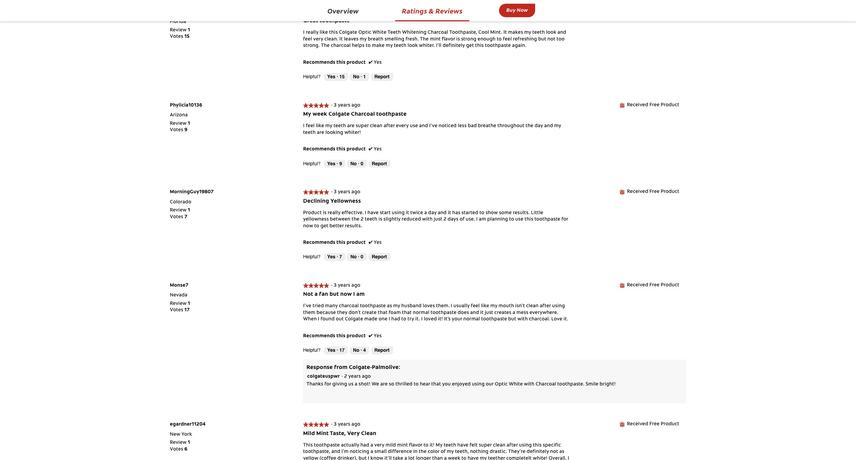 Task type: locate. For each thing, give the bounding box(es) containing it.
product up 'no · 1'
[[347, 60, 366, 65]]

am up don't
[[357, 292, 365, 298]]

recommends for yes · 15
[[303, 60, 336, 65]]

0 for 9
[[361, 161, 364, 166]]

2 votes from the top
[[170, 128, 183, 133]]

3 up taste,
[[334, 423, 337, 428]]

helpful? left yes · 15
[[303, 74, 321, 79]]

0 horizontal spatial now
[[303, 224, 313, 229]]

votes left 6
[[170, 448, 183, 452]]

⊞ for now
[[620, 283, 625, 288]]

list down arizona
[[170, 121, 190, 134]]

using left our
[[472, 383, 485, 387]]

1 horizontal spatial week
[[448, 457, 461, 461]]

clean inside i feel like my teeth are super clean after every use and i've noticed less bad breathe throughout the day and my teeth are looking whiter!
[[370, 124, 383, 129]]

content helpfulness group up response from colgate-palmolive:
[[303, 347, 393, 355]]

optic up "breath"
[[359, 31, 372, 35]]

2 received from the top
[[628, 190, 649, 195]]

list for not a fan but now i am
[[170, 301, 190, 314]]

yellowness
[[303, 218, 329, 222]]

2 recommends this product ✔ yes from the top
[[303, 147, 382, 152]]

0 vertical spatial look
[[547, 31, 557, 35]]

votes for not a fan but now i am
[[170, 308, 183, 313]]

no right yes · 9
[[351, 161, 357, 166]]

1 · 3 years ago from the top
[[332, 10, 363, 15]]

toothpaste,
[[450, 31, 478, 35]]

i've inside i've tried many charcoal toothpaste as my husband loves them. i usually feel like my mouth isn't clean after using them because they don't create that foam that normal toothpaste does and it just creates a mess everywhere. when i found out colgate made one i had to try it. i loved it! it's your normal toothpaste but with charcoal. love it.
[[303, 304, 312, 309]]

1 vertical spatial white
[[509, 383, 523, 387]]

0 vertical spatial get
[[467, 44, 474, 48]]

1 ✔ from the top
[[369, 60, 373, 65]]

declining
[[303, 199, 329, 204]]

⊞ received free product
[[620, 103, 680, 108], [620, 190, 680, 195], [620, 283, 680, 288], [620, 423, 680, 428]]

1 vertical spatial week
[[448, 457, 461, 461]]

2 review from the top
[[170, 122, 187, 126]]

white!
[[533, 457, 548, 461]]

my
[[303, 112, 312, 117], [436, 444, 443, 448]]

1 for nevada
[[188, 302, 190, 307]]

out
[[336, 318, 344, 322]]

cool
[[479, 31, 490, 35]]

2 up the giving
[[345, 375, 348, 380]]

and inside i really like this colgate optic white teeth whitening charcoal toothpaste, cool mint. it makes my teeth look and feel very clean. it leaves my breath smelling fresh. the mint flavor is strong enough to feel refreshing but not too strong. the charcoal helps to make my teeth look whiter. i'll definitely get this toothpaste again.
[[558, 31, 567, 35]]

no for yes · 17
[[353, 348, 360, 353]]

product for toothpaste
[[661, 103, 680, 108]]

charcoal
[[428, 31, 449, 35], [351, 112, 375, 117], [536, 383, 557, 387]]

recommends this product ✔ yes up yes · 15
[[303, 60, 382, 65]]

day right throughout
[[535, 124, 543, 129]]

am inside product is really effective. i have start using it twice a day and it has started to show some results. little yellowness between the 2 teeth is slightly reduced with just 2 days of use. i am planning to use this toothpaste for now to get better results.
[[479, 218, 487, 222]]

the
[[420, 37, 429, 42], [321, 44, 330, 48]]

like for toothpaste
[[320, 31, 328, 35]]

0 vertical spatial just
[[434, 218, 443, 222]]

but inside i've tried many charcoal toothpaste as my husband loves them. i usually feel like my mouth isn't clean after using them because they don't create that foam that normal toothpaste does and it just creates a mess everywhere. when i found out colgate made one i had to try it. i loved it! it's your normal toothpaste but with charcoal. love it.
[[509, 318, 517, 322]]

strong
[[462, 37, 477, 42]]

1 vertical spatial day
[[429, 211, 437, 216]]

0 vertical spatial use
[[410, 124, 418, 129]]

1 horizontal spatial after
[[507, 444, 518, 448]]

mild
[[386, 444, 396, 448]]

0 vertical spatial really
[[306, 31, 319, 35]]

1 recommends from the top
[[303, 60, 336, 65]]

that
[[378, 311, 388, 316], [402, 311, 412, 316], [432, 383, 441, 387]]

definitely right i'll
[[443, 44, 465, 48]]

definitely up white!
[[527, 450, 549, 455]]

0 vertical spatial super
[[356, 124, 369, 129]]

mint up i'll
[[430, 37, 441, 42]]

3 received from the top
[[628, 283, 649, 288]]

1 vertical spatial the
[[352, 218, 360, 222]]

it! inside this toothpaste actually had a very mild mint flavor to it! my teeth have felt super clean after using this specific toothpaste, and i'm noticing a small difference in the color of my teeth, nothing drastic. they're definitely not as yellow (coffee drinker), but i know it'll take a lot longer than a week to have my teether completelt white! overall,
[[430, 444, 435, 448]]

charcoal up i'll
[[428, 31, 449, 35]]

optic inside i really like this colgate optic white teeth whitening charcoal toothpaste, cool mint. it makes my teeth look and feel very clean. it leaves my breath smelling fresh. the mint flavor is strong enough to feel refreshing but not too strong. the charcoal helps to make my teeth look whiter. i'll definitely get this toothpaste again.
[[359, 31, 372, 35]]

list for declining yellowness
[[170, 208, 190, 221]]

3 up not a fan but now i am on the left of page
[[334, 284, 337, 288]]

really inside product is really effective. i have start using it twice a day and it has started to show some results. little yellowness between the 2 teeth is slightly reduced with just 2 days of use. i am planning to use this toothpaste for now to get better results.
[[328, 211, 341, 216]]

content helpfulness group
[[303, 73, 393, 81], [303, 160, 391, 168], [303, 253, 391, 261], [303, 347, 393, 355]]

as up foam
[[387, 304, 392, 309]]

2 horizontal spatial after
[[540, 304, 551, 309]]

2 recommends from the top
[[303, 147, 336, 152]]

1 horizontal spatial for
[[562, 218, 569, 222]]

3 votes from the top
[[170, 215, 183, 220]]

1 vertical spatial get
[[321, 224, 329, 229]]

toothpaste down "overview"
[[320, 18, 350, 24]]

morningguy19807
[[170, 190, 214, 195]]

received for clean
[[628, 423, 649, 427]]

report for 17
[[375, 348, 390, 353]]

received
[[628, 103, 649, 108], [628, 190, 649, 195], [628, 283, 649, 288], [628, 423, 649, 427]]

with inside product is really effective. i have start using it twice a day and it has started to show some results. little yellowness between the 2 teeth is slightly reduced with just 2 days of use. i am planning to use this toothpaste for now to get better results.
[[423, 218, 433, 222]]

definitely inside this toothpaste actually had a very mild mint flavor to it! my teeth have felt super clean after using this specific toothpaste, and i'm noticing a small difference in the color of my teeth, nothing drastic. they're definitely not as yellow (coffee drinker), but i know it'll take a lot longer than a week to have my teether completelt white! overall,
[[527, 450, 549, 455]]

1 content helpfulness group from the top
[[303, 73, 393, 81]]

get down strong
[[467, 44, 474, 48]]

1 review from the top
[[170, 28, 187, 33]]

egardner11204
[[170, 423, 206, 428]]

it left has
[[448, 211, 452, 216]]

2 horizontal spatial it
[[481, 311, 484, 316]]

2 list from the top
[[170, 121, 190, 134]]

✔ for yes · 7
[[369, 241, 373, 246]]

loves
[[423, 304, 435, 309]]

1 vertical spatial 9
[[340, 161, 342, 166]]

0 vertical spatial it
[[504, 31, 507, 35]]

votes inside review 1 votes 15
[[170, 35, 183, 39]]

1 horizontal spatial super
[[479, 444, 492, 448]]

charcoal left toothpaste.
[[536, 383, 557, 387]]

recommends for yes · 17
[[303, 334, 336, 339]]

votes for declining yellowness
[[170, 215, 183, 220]]

7 inside content helpfulness group
[[340, 254, 342, 260]]

started
[[462, 211, 479, 216]]

1 vertical spatial it
[[340, 37, 343, 42]]

ago up shot!
[[362, 375, 371, 380]]

get
[[467, 44, 474, 48], [321, 224, 329, 229]]

3 recommends from the top
[[303, 241, 336, 246]]

them
[[303, 311, 316, 316]]

2 · 3 years ago from the top
[[332, 103, 363, 108]]

review down florida
[[170, 28, 187, 33]]

3 ⊞ received free product from the top
[[620, 283, 680, 288]]

i feel like my teeth are super clean after every use and i've noticed less bad breathe throughout the day and my teeth are looking whiter!
[[303, 124, 562, 135]]

recommends this product ✔ yes
[[303, 60, 382, 65], [303, 147, 382, 152], [303, 241, 382, 246], [303, 334, 382, 339]]

0 horizontal spatial just
[[434, 218, 443, 222]]

review down arizona
[[170, 122, 187, 126]]

0 horizontal spatial for
[[325, 383, 331, 387]]

· 3 years ago up not a fan but now i am on the left of page
[[332, 284, 363, 288]]

content helpfulness group for toothpaste
[[303, 73, 393, 81]]

17 down "nevada"
[[185, 308, 190, 313]]

it up reduced
[[406, 211, 410, 216]]

1 horizontal spatial use
[[516, 218, 524, 222]]

it. right 'try'
[[416, 318, 420, 322]]

review for declining yellowness
[[170, 208, 187, 213]]

optic right our
[[495, 383, 508, 387]]

colgate
[[339, 31, 358, 35], [329, 112, 350, 117], [345, 318, 363, 322]]

thrilled
[[396, 383, 413, 387]]

4 product from the top
[[347, 334, 366, 339]]

2 3 from the top
[[334, 103, 337, 108]]

4 review from the top
[[170, 302, 187, 307]]

clean down my week colgate charcoal toothpaste
[[370, 124, 383, 129]]

0 vertical spatial day
[[535, 124, 543, 129]]

to left hear
[[414, 383, 419, 387]]

✔
[[369, 60, 373, 65], [369, 147, 373, 152], [369, 241, 373, 246], [369, 334, 373, 339]]

3 helpful? from the top
[[303, 254, 321, 260]]

years up mild mint taste, very clean
[[338, 423, 351, 428]]

using up slightly
[[392, 211, 405, 216]]

not inside this toothpaste actually had a very mild mint flavor to it! my teeth have felt super clean after using this specific toothpaste, and i'm noticing a small difference in the color of my teeth, nothing drastic. they're definitely not as yellow (coffee drinker), but i know it'll take a lot longer than a week to have my teether completelt white! overall,
[[551, 450, 559, 455]]

as inside this toothpaste actually had a very mild mint flavor to it! my teeth have felt super clean after using this specific toothpaste, and i'm noticing a small difference in the color of my teeth, nothing drastic. they're definitely not as yellow (coffee drinker), but i know it'll take a lot longer than a week to have my teether completelt white! overall,
[[560, 450, 565, 455]]

1 product from the top
[[347, 60, 366, 65]]

like inside i've tried many charcoal toothpaste as my husband loves them. i usually feel like my mouth isn't clean after using them because they don't create that foam that normal toothpaste does and it just creates a mess everywhere. when i found out colgate made one i had to try it. i loved it! it's your normal toothpaste but with charcoal. love it.
[[481, 304, 490, 309]]

0 horizontal spatial white
[[373, 31, 387, 35]]

yes · 7
[[328, 254, 342, 260]]

no right yes · 15
[[353, 74, 360, 79]]

15 inside review 1 votes 15
[[185, 35, 190, 39]]

3 review from the top
[[170, 208, 187, 213]]

mint
[[317, 432, 329, 437]]

0 vertical spatial 0
[[361, 161, 364, 166]]

but inside i really like this colgate optic white teeth whitening charcoal toothpaste, cool mint. it makes my teeth look and feel very clean. it leaves my breath smelling fresh. the mint flavor is strong enough to feel refreshing but not too strong. the charcoal helps to make my teeth look whiter. i'll definitely get this toothpaste again.
[[539, 37, 547, 42]]

1 vertical spatial 15
[[340, 74, 345, 79]]

but right refreshing
[[539, 37, 547, 42]]

helpful? for yes · 7
[[303, 254, 321, 260]]

try
[[408, 318, 414, 322]]

of up than
[[441, 450, 446, 455]]

4 ⊞ received free product from the top
[[620, 423, 680, 428]]

0 vertical spatial 17
[[185, 308, 190, 313]]

not for too
[[548, 37, 556, 42]]

like inside i really like this colgate optic white teeth whitening charcoal toothpaste, cool mint. it makes my teeth look and feel very clean. it leaves my breath smelling fresh. the mint flavor is strong enough to feel refreshing but not too strong. the charcoal helps to make my teeth look whiter. i'll definitely get this toothpaste again.
[[320, 31, 328, 35]]

0 horizontal spatial normal
[[413, 311, 430, 316]]

2 product from the top
[[347, 147, 366, 152]]

3 ⊞ from the top
[[620, 283, 625, 288]]

1 free from the top
[[650, 103, 660, 108]]

3 for toothpaste
[[334, 10, 337, 15]]

1 inside review 1 votes 6
[[188, 441, 190, 446]]

votes inside review 1 votes 9
[[170, 128, 183, 133]]

2 horizontal spatial the
[[526, 124, 534, 129]]

less
[[458, 124, 467, 129]]

colgate-
[[349, 365, 372, 371]]

recommends this product ✔ yes for 15
[[303, 60, 382, 65]]

a down clean
[[371, 444, 374, 448]]

not a fan but now i am
[[303, 292, 365, 298]]

1 vertical spatial am
[[357, 292, 365, 298]]

3 for a
[[334, 284, 337, 288]]

3 list from the top
[[170, 208, 190, 221]]

ago up yellowness
[[352, 190, 361, 195]]

0 horizontal spatial 17
[[185, 308, 190, 313]]

0 right yes · 9
[[361, 161, 364, 166]]

17 inside review 1 votes 17
[[185, 308, 190, 313]]

super up nothing
[[479, 444, 492, 448]]

0 horizontal spatial day
[[429, 211, 437, 216]]

has
[[453, 211, 461, 216]]

get down yellowness
[[321, 224, 329, 229]]

0 vertical spatial of
[[460, 218, 465, 222]]

toothpaste down them.
[[431, 311, 457, 316]]

like inside i feel like my teeth are super clean after every use and i've noticed less bad breathe throughout the day and my teeth are looking whiter!
[[316, 124, 324, 129]]

4 3 from the top
[[334, 284, 337, 288]]

am down 'show'
[[479, 218, 487, 222]]

after inside i feel like my teeth are super clean after every use and i've noticed less bad breathe throughout the day and my teeth are looking whiter!
[[384, 124, 395, 129]]

for inside product is really effective. i have start using it twice a day and it has started to show some results. little yellowness between the 2 teeth is slightly reduced with just 2 days of use. i am planning to use this toothpaste for now to get better results.
[[562, 218, 569, 222]]

charcoal
[[331, 44, 351, 48], [339, 304, 359, 309]]

4 votes from the top
[[170, 308, 183, 313]]

votes inside review 1 votes 17
[[170, 308, 183, 313]]

0 horizontal spatial week
[[313, 112, 327, 117]]

9 down looking
[[340, 161, 342, 166]]

really up between at the left top
[[328, 211, 341, 216]]

9 inside review 1 votes 9
[[185, 128, 188, 133]]

0 horizontal spatial look
[[408, 44, 418, 48]]

2 ✔ from the top
[[369, 147, 373, 152]]

· up taste,
[[332, 423, 333, 428]]

review 1 votes 17
[[170, 302, 190, 313]]

and inside this toothpaste actually had a very mild mint flavor to it! my teeth have felt super clean after using this specific toothpaste, and i'm noticing a small difference in the color of my teeth, nothing drastic. they're definitely not as yellow (coffee drinker), but i know it'll take a lot longer than a week to have my teether completelt white! overall,
[[332, 450, 341, 455]]

have inside product is really effective. i have start using it twice a day and it has started to show some results. little yellowness between the 2 teeth is slightly reduced with just 2 days of use. i am planning to use this toothpaste for now to get better results.
[[368, 211, 379, 216]]

using inside product is really effective. i have start using it twice a day and it has started to show some results. little yellowness between the 2 teeth is slightly reduced with just 2 days of use. i am planning to use this toothpaste for now to get better results.
[[392, 211, 405, 216]]

no for yes · 7
[[351, 254, 357, 260]]

1 vertical spatial charcoal
[[351, 112, 375, 117]]

the up longer
[[419, 450, 427, 455]]

years up not a fan but now i am on the left of page
[[338, 284, 351, 288]]

recommends down the found
[[303, 334, 336, 339]]

4 content helpfulness group from the top
[[303, 347, 393, 355]]

4 ✔ from the top
[[369, 334, 373, 339]]

⊞ for toothpaste
[[620, 103, 625, 108]]

1 vertical spatial 7
[[340, 254, 342, 260]]

0 vertical spatial no · 0
[[351, 161, 364, 166]]

3 recommends this product ✔ yes from the top
[[303, 241, 382, 246]]

product for clean
[[661, 423, 680, 427]]

1 horizontal spatial 15
[[340, 74, 345, 79]]

2 content helpfulness group from the top
[[303, 160, 391, 168]]

1 vertical spatial really
[[328, 211, 341, 216]]

list down colorado
[[170, 208, 190, 221]]

charcoal inside i've tried many charcoal toothpaste as my husband loves them. i usually feel like my mouth isn't clean after using them because they don't create that foam that normal toothpaste does and it just creates a mess everywhere. when i found out colgate made one i had to try it. i loved it! it's your normal toothpaste but with charcoal. love it.
[[339, 304, 359, 309]]

0 horizontal spatial flavor
[[410, 444, 423, 448]]

1 horizontal spatial definitely
[[527, 450, 549, 455]]

ago for declining yellowness
[[352, 190, 361, 195]]

just inside product is really effective. i have start using it twice a day and it has started to show some results. little yellowness between the 2 teeth is slightly reduced with just 2 days of use. i am planning to use this toothpaste for now to get better results.
[[434, 218, 443, 222]]

feel inside i've tried many charcoal toothpaste as my husband loves them. i usually feel like my mouth isn't clean after using them because they don't create that foam that normal toothpaste does and it just creates a mess everywhere. when i found out colgate made one i had to try it. i loved it! it's your normal toothpaste but with charcoal. love it.
[[471, 304, 480, 309]]

have left start
[[368, 211, 379, 216]]

· up my week colgate charcoal toothpaste
[[332, 103, 333, 108]]

this inside product is really effective. i have start using it twice a day and it has started to show some results. little yellowness between the 2 teeth is slightly reduced with just 2 days of use. i am planning to use this toothpaste for now to get better results.
[[525, 218, 534, 222]]

review down "nevada"
[[170, 302, 187, 307]]

it! up color
[[430, 444, 435, 448]]

4 · 3 years ago from the top
[[332, 284, 363, 288]]

week inside this toothpaste actually had a very mild mint flavor to it! my teeth have felt super clean after using this specific toothpaste, and i'm noticing a small difference in the color of my teeth, nothing drastic. they're definitely not as yellow (coffee drinker), but i know it'll take a lot longer than a week to have my teether completelt white! overall,
[[448, 457, 461, 461]]

mint up difference at the bottom left of the page
[[398, 444, 408, 448]]

1 horizontal spatial results.
[[513, 211, 530, 216]]

very inside i really like this colgate optic white teeth whitening charcoal toothpaste, cool mint. it makes my teeth look and feel very clean. it leaves my breath smelling fresh. the mint flavor is strong enough to feel refreshing but not too strong. the charcoal helps to make my teeth look whiter. i'll definitely get this toothpaste again.
[[314, 37, 324, 42]]

helpful? for yes · 9
[[303, 161, 321, 166]]

3 up great toothpaste on the left top of the page
[[334, 10, 337, 15]]

product for yes · 15
[[347, 60, 366, 65]]

years up my week colgate charcoal toothpaste
[[338, 103, 351, 108]]

1 it. from the left
[[416, 318, 420, 322]]

0 vertical spatial optic
[[359, 31, 372, 35]]

day inside i feel like my teeth are super clean after every use and i've noticed less bad breathe throughout the day and my teeth are looking whiter!
[[535, 124, 543, 129]]

list down "nevada"
[[170, 301, 190, 314]]

1 votes from the top
[[170, 35, 183, 39]]

recommends this product ✔ yes up yes · 9
[[303, 147, 382, 152]]

0 horizontal spatial definitely
[[443, 44, 465, 48]]

product down whiter!
[[347, 147, 366, 152]]

4 list from the top
[[170, 301, 190, 314]]

husband
[[402, 304, 422, 309]]

thanks
[[307, 383, 324, 387]]

mint inside i really like this colgate optic white teeth whitening charcoal toothpaste, cool mint. it makes my teeth look and feel very clean. it leaves my breath smelling fresh. the mint flavor is strong enough to feel refreshing but not too strong. the charcoal helps to make my teeth look whiter. i'll definitely get this toothpaste again.
[[430, 37, 441, 42]]

get inside product is really effective. i have start using it twice a day and it has started to show some results. little yellowness between the 2 teeth is slightly reduced with just 2 days of use. i am planning to use this toothpaste for now to get better results.
[[321, 224, 329, 229]]

slightly
[[384, 218, 401, 222]]

declining yellowness
[[303, 199, 361, 204]]

· 3 years ago up my week colgate charcoal toothpaste
[[332, 103, 363, 108]]

some
[[500, 211, 512, 216]]

ago for great toothpaste
[[352, 10, 361, 15]]

· 3 years ago
[[332, 10, 363, 15], [332, 103, 363, 108], [332, 190, 363, 195], [332, 284, 363, 288], [332, 423, 363, 428]]

teether
[[488, 457, 506, 461]]

is inside i really like this colgate optic white teeth whitening charcoal toothpaste, cool mint. it makes my teeth look and feel very clean. it leaves my breath smelling fresh. the mint flavor is strong enough to feel refreshing but not too strong. the charcoal helps to make my teeth look whiter. i'll definitely get this toothpaste again.
[[457, 37, 460, 42]]

3 content helpfulness group from the top
[[303, 253, 391, 261]]

in
[[414, 450, 418, 455]]

free
[[650, 103, 660, 108], [650, 190, 660, 195], [650, 283, 660, 288], [650, 423, 660, 427]]

1 horizontal spatial my
[[436, 444, 443, 448]]

toothpaste down creates
[[482, 318, 508, 322]]

as down specific
[[560, 450, 565, 455]]

1 ⊞ received free product from the top
[[620, 103, 680, 108]]

1 ⊞ from the top
[[620, 103, 625, 108]]

0 horizontal spatial had
[[361, 444, 370, 448]]

day inside product is really effective. i have start using it twice a day and it has started to show some results. little yellowness between the 2 teeth is slightly reduced with just 2 days of use. i am planning to use this toothpaste for now to get better results.
[[429, 211, 437, 216]]

1 horizontal spatial the
[[419, 450, 427, 455]]

0 vertical spatial mint
[[430, 37, 441, 42]]

great
[[303, 18, 319, 24]]

5 · 3 years ago from the top
[[332, 423, 363, 428]]

it
[[406, 211, 410, 216], [448, 211, 452, 216], [481, 311, 484, 316]]

4 received from the top
[[628, 423, 649, 427]]

reviews
[[436, 6, 463, 15]]

0 vertical spatial results.
[[513, 211, 530, 216]]

colorado
[[170, 200, 192, 205]]

2 vertical spatial are
[[381, 383, 388, 387]]

charcoal up don't
[[339, 304, 359, 309]]

recommends this product ✔ yes for 9
[[303, 147, 382, 152]]

1 for new york
[[188, 441, 190, 446]]

3 3 from the top
[[334, 190, 337, 195]]

teeth
[[533, 31, 545, 35], [394, 44, 407, 48], [334, 124, 346, 129], [303, 131, 316, 135], [365, 218, 378, 222], [444, 444, 457, 448]]

1 horizontal spatial 17
[[340, 348, 345, 353]]

7 inside review 1 votes 7
[[185, 215, 188, 220]]

just inside i've tried many charcoal toothpaste as my husband loves them. i usually feel like my mouth isn't clean after using them because they don't create that foam that normal toothpaste does and it just creates a mess everywhere. when i found out colgate made one i had to try it. i loved it! it's your normal toothpaste but with charcoal. love it.
[[485, 311, 494, 316]]

0 horizontal spatial use
[[410, 124, 418, 129]]

1 vertical spatial 0
[[361, 254, 364, 260]]

completelt
[[507, 457, 532, 461]]

3 product from the top
[[347, 241, 366, 246]]

3 ✔ from the top
[[369, 241, 373, 246]]

product for yes · 7
[[347, 241, 366, 246]]

1 horizontal spatial of
[[460, 218, 465, 222]]

0 vertical spatial normal
[[413, 311, 430, 316]]

votes inside review 1 votes 7
[[170, 215, 183, 220]]

and
[[558, 31, 567, 35], [420, 124, 428, 129], [545, 124, 554, 129], [438, 211, 447, 216], [471, 311, 479, 316], [332, 450, 341, 455]]

0 vertical spatial colgate
[[339, 31, 358, 35]]

the up whiter.
[[420, 37, 429, 42]]

week down teeth,
[[448, 457, 461, 461]]

clean up drastic.
[[493, 444, 506, 448]]

teeth up refreshing
[[533, 31, 545, 35]]

2 no · 0 from the top
[[351, 254, 364, 260]]

to inside i've tried many charcoal toothpaste as my husband loves them. i usually feel like my mouth isn't clean after using them because they don't create that foam that normal toothpaste does and it just creates a mess everywhere. when i found out colgate made one i had to try it. i loved it! it's your normal toothpaste but with charcoal. love it.
[[402, 318, 407, 322]]

normal down loves
[[413, 311, 430, 316]]

overview button
[[321, 4, 366, 19]]

flavor inside i really like this colgate optic white teeth whitening charcoal toothpaste, cool mint. it makes my teeth look and feel very clean. it leaves my breath smelling fresh. the mint flavor is strong enough to feel refreshing but not too strong. the charcoal helps to make my teeth look whiter. i'll definitely get this toothpaste again.
[[442, 37, 456, 42]]

no for yes · 9
[[351, 161, 357, 166]]

1 horizontal spatial now
[[341, 292, 352, 298]]

flavor inside this toothpaste actually had a very mild mint flavor to it! my teeth have felt super clean after using this specific toothpaste, and i'm noticing a small difference in the color of my teeth, nothing drastic. they're definitely not as yellow (coffee drinker), but i know it'll take a lot longer than a week to have my teether completelt white! overall,
[[410, 444, 423, 448]]

1 horizontal spatial it!
[[438, 318, 443, 322]]

nevada
[[170, 294, 188, 298]]

1 horizontal spatial i've
[[430, 124, 438, 129]]

no for yes · 15
[[353, 74, 360, 79]]

0 vertical spatial after
[[384, 124, 395, 129]]

toothpaste
[[320, 18, 350, 24], [485, 44, 511, 48], [377, 112, 407, 117], [535, 218, 561, 222], [360, 304, 386, 309], [431, 311, 457, 316], [482, 318, 508, 322], [314, 444, 340, 448]]

report for 15
[[375, 74, 390, 79]]

9 down arizona
[[185, 128, 188, 133]]

1 inside review 1 votes 15
[[188, 28, 190, 33]]

breathe
[[478, 124, 497, 129]]

don't
[[349, 311, 361, 316]]

1 recommends this product ✔ yes from the top
[[303, 60, 382, 65]]

review inside review 1 votes 7
[[170, 208, 187, 213]]

2 horizontal spatial charcoal
[[536, 383, 557, 387]]

1 horizontal spatial the
[[420, 37, 429, 42]]

throughout
[[498, 124, 525, 129]]

nothing
[[470, 450, 489, 455]]

4 helpful? from the top
[[303, 348, 321, 353]]

i'll
[[437, 44, 442, 48]]

5 votes from the top
[[170, 448, 183, 452]]

0 horizontal spatial the
[[352, 218, 360, 222]]

are up whiter!
[[348, 124, 355, 129]]

0 horizontal spatial as
[[387, 304, 392, 309]]

day right twice
[[429, 211, 437, 216]]

ratings & reviews
[[402, 6, 463, 15]]

2 0 from the top
[[361, 254, 364, 260]]

1 3 from the top
[[334, 10, 337, 15]]

2 helpful? from the top
[[303, 161, 321, 166]]

5 review from the top
[[170, 441, 187, 446]]

than
[[433, 457, 443, 461]]

7
[[185, 215, 188, 220], [340, 254, 342, 260]]

feel
[[303, 37, 312, 42], [503, 37, 512, 42], [306, 124, 315, 129], [471, 304, 480, 309]]

1 horizontal spatial mint
[[430, 37, 441, 42]]

0 vertical spatial very
[[314, 37, 324, 42]]

1 vertical spatial definitely
[[527, 450, 549, 455]]

product
[[347, 60, 366, 65], [347, 147, 366, 152], [347, 241, 366, 246], [347, 334, 366, 339]]

really down "great"
[[306, 31, 319, 35]]

2 vertical spatial after
[[507, 444, 518, 448]]

use right every
[[410, 124, 418, 129]]

15
[[185, 35, 190, 39], [340, 74, 345, 79]]

using inside this toothpaste actually had a very mild mint flavor to it! my teeth have felt super clean after using this specific toothpaste, and i'm noticing a small difference in the color of my teeth, nothing drastic. they're definitely not as yellow (coffee drinker), but i know it'll take a lot longer than a week to have my teether completelt white! overall,
[[520, 444, 532, 448]]

a left mess
[[513, 311, 516, 316]]

list
[[170, 27, 190, 41], [170, 121, 190, 134], [170, 208, 190, 221], [170, 301, 190, 314], [170, 440, 190, 454]]

1 vertical spatial like
[[316, 124, 324, 129]]

teeth up teeth,
[[444, 444, 457, 448]]

i inside this toothpaste actually had a very mild mint flavor to it! my teeth have felt super clean after using this specific toothpaste, and i'm noticing a small difference in the color of my teeth, nothing drastic. they're definitely not as yellow (coffee drinker), but i know it'll take a lot longer than a week to have my teether completelt white! overall,
[[368, 457, 370, 461]]

4 recommends from the top
[[303, 334, 336, 339]]

0 vertical spatial 7
[[185, 215, 188, 220]]

ago for not a fan but now i am
[[352, 284, 361, 288]]

1 horizontal spatial charcoal
[[428, 31, 449, 35]]

report button for 17
[[371, 347, 393, 355]]

yes · 15
[[328, 74, 345, 79]]

· left 'no · 1'
[[337, 74, 338, 79]]

4 ⊞ from the top
[[620, 423, 625, 428]]

no · 0 right yes · 7
[[351, 254, 364, 260]]

use.
[[466, 218, 476, 222]]

1 no · 0 from the top
[[351, 161, 364, 166]]

loved
[[424, 318, 437, 322]]

⊞ received free product for toothpaste
[[620, 103, 680, 108]]

1 horizontal spatial white
[[509, 383, 523, 387]]

it. right love
[[564, 318, 569, 322]]

1 vertical spatial my
[[436, 444, 443, 448]]

my
[[525, 31, 532, 35], [360, 37, 367, 42], [386, 44, 393, 48], [326, 124, 333, 129], [555, 124, 562, 129], [394, 304, 401, 309], [491, 304, 498, 309], [447, 450, 454, 455], [480, 457, 487, 461]]

free for clean
[[650, 423, 660, 427]]

1 horizontal spatial am
[[479, 218, 487, 222]]

florida
[[170, 20, 186, 24]]

palmolive:
[[372, 365, 401, 371]]

2 down effective.
[[361, 218, 364, 222]]

list down new york
[[170, 440, 190, 454]]

toothpaste down the little
[[535, 218, 561, 222]]

0 vertical spatial white
[[373, 31, 387, 35]]

3 · 3 years ago from the top
[[332, 190, 363, 195]]

content helpfulness group down whiter!
[[303, 160, 391, 168]]

no left '4'
[[353, 348, 360, 353]]

3 free from the top
[[650, 283, 660, 288]]

1 horizontal spatial flavor
[[442, 37, 456, 42]]

like for week
[[316, 124, 324, 129]]

1 horizontal spatial as
[[560, 450, 565, 455]]

· right yes · 9
[[358, 161, 360, 166]]

the inside i feel like my teeth are super clean after every use and i've noticed less bad breathe throughout the day and my teeth are looking whiter!
[[526, 124, 534, 129]]

day
[[535, 124, 543, 129], [429, 211, 437, 216]]

planning
[[488, 218, 508, 222]]

· 3 years ago for toothpaste
[[332, 10, 363, 15]]

this up yes · 9
[[337, 147, 346, 152]]

1 inside review 1 votes 7
[[188, 208, 190, 213]]

years for mint
[[338, 423, 351, 428]]

love
[[552, 318, 563, 322]]

0 vertical spatial charcoal
[[331, 44, 351, 48]]

4 free from the top
[[650, 423, 660, 427]]

twice
[[411, 211, 424, 216]]

week up looking
[[313, 112, 327, 117]]

1 list from the top
[[170, 27, 190, 41]]

week
[[313, 112, 327, 117], [448, 457, 461, 461]]

received for toothpaste
[[628, 103, 649, 108]]

0 vertical spatial am
[[479, 218, 487, 222]]

0 horizontal spatial super
[[356, 124, 369, 129]]

0 horizontal spatial clean
[[370, 124, 383, 129]]

0 horizontal spatial results.
[[345, 224, 362, 229]]

product for now
[[661, 283, 680, 288]]

difference
[[388, 450, 412, 455]]

now up "they"
[[341, 292, 352, 298]]

again.
[[513, 44, 527, 48]]

this up yes · 15
[[337, 60, 346, 65]]

1 0 from the top
[[361, 161, 364, 166]]

1 received from the top
[[628, 103, 649, 108]]

4 recommends this product ✔ yes from the top
[[303, 334, 382, 339]]

0 horizontal spatial mint
[[398, 444, 408, 448]]

0 horizontal spatial 2
[[345, 375, 348, 380]]

content helpfulness group for week
[[303, 160, 391, 168]]

0 horizontal spatial 7
[[185, 215, 188, 220]]

use right planning
[[516, 218, 524, 222]]

1 horizontal spatial is
[[379, 218, 383, 222]]

1 vertical spatial results.
[[345, 224, 362, 229]]

enjoyed
[[452, 383, 471, 387]]

arizona
[[170, 113, 188, 118]]

5 3 from the top
[[334, 423, 337, 428]]

· up the giving
[[342, 375, 343, 380]]

2 free from the top
[[650, 190, 660, 195]]

flavor down 'toothpaste,'
[[442, 37, 456, 42]]

review inside review 1 votes 9
[[170, 122, 187, 126]]

1 helpful? from the top
[[303, 74, 321, 79]]

colgate inside i've tried many charcoal toothpaste as my husband loves them. i usually feel like my mouth isn't clean after using them because they don't create that foam that normal toothpaste does and it just creates a mess everywhere. when i found out colgate made one i had to try it. i loved it! it's your normal toothpaste but with charcoal. love it.
[[345, 318, 363, 322]]

very
[[347, 432, 360, 437]]

recommends
[[303, 60, 336, 65], [303, 147, 336, 152], [303, 241, 336, 246], [303, 334, 336, 339]]

3 for yellowness
[[334, 190, 337, 195]]

toothpaste,
[[303, 450, 331, 455]]

clean
[[362, 432, 377, 437]]

0 vertical spatial flavor
[[442, 37, 456, 42]]

0 vertical spatial my
[[303, 112, 312, 117]]

1 vertical spatial just
[[485, 311, 494, 316]]

noticing
[[350, 450, 370, 455]]



Task type: vqa. For each thing, say whether or not it's contained in the screenshot.
X-RAYS ARE AN IMPORTANT PART OF YOUR DENTAL VISIT, AND THERE'S A WHOLE SPECIALTY DEDICATED TO THEM CALLED ORAL AND MAXILLOFACIAL RADIOLOGY. HERE'S MORE. "LINK"
no



Task type: describe. For each thing, give the bounding box(es) containing it.
refreshing
[[513, 37, 538, 42]]

1 vertical spatial look
[[408, 44, 418, 48]]

✔ for yes · 17
[[369, 334, 373, 339]]

product inside product is really effective. i have start using it twice a day and it has started to show some results. little yellowness between the 2 teeth is slightly reduced with just 2 days of use. i am planning to use this toothpaste for now to get better results.
[[303, 211, 322, 216]]

· left '4'
[[361, 348, 362, 353]]

1 vertical spatial 17
[[340, 348, 345, 353]]

it! inside i've tried many charcoal toothpaste as my husband loves them. i usually feel like my mouth isn't clean after using them because they don't create that foam that normal toothpaste does and it just creates a mess everywhere. when i found out colgate made one i had to try it. i loved it! it's your normal toothpaste but with charcoal. love it.
[[438, 318, 443, 322]]

really inside i really like this colgate optic white teeth whitening charcoal toothpaste, cool mint. it makes my teeth look and feel very clean. it leaves my breath smelling fresh. the mint flavor is strong enough to feel refreshing but not too strong. the charcoal helps to make my teeth look whiter. i'll definitely get this toothpaste again.
[[306, 31, 319, 35]]

1 for florida
[[188, 28, 190, 33]]

clean.
[[325, 37, 339, 42]]

2 vertical spatial have
[[468, 457, 479, 461]]

no · 1
[[353, 74, 366, 79]]

little
[[532, 211, 544, 216]]

definitely inside i really like this colgate optic white teeth whitening charcoal toothpaste, cool mint. it makes my teeth look and feel very clean. it leaves my breath smelling fresh. the mint flavor is strong enough to feel refreshing but not too strong. the charcoal helps to make my teeth look whiter. i'll definitely get this toothpaste again.
[[443, 44, 465, 48]]

does
[[458, 311, 469, 316]]

recommends for yes · 7
[[303, 241, 336, 246]]

found
[[321, 318, 335, 322]]

toothpaste inside product is really effective. i have start using it twice a day and it has started to show some results. little yellowness between the 2 teeth is slightly reduced with just 2 days of use. i am planning to use this toothpaste for now to get better results.
[[535, 218, 561, 222]]

teeth down smelling
[[394, 44, 407, 48]]

votes inside review 1 votes 6
[[170, 448, 183, 452]]

after inside this toothpaste actually had a very mild mint flavor to it! my teeth have felt super clean after using this specific toothpaste, and i'm noticing a small difference in the color of my teeth, nothing drastic. they're definitely not as yellow (coffee drinker), but i know it'll take a lot longer than a week to have my teether completelt white! overall,
[[507, 444, 518, 448]]

drastic.
[[490, 450, 508, 455]]

years for a
[[338, 284, 351, 288]]

product for yes · 17
[[347, 334, 366, 339]]

· up not a fan but now i am on the left of page
[[332, 284, 333, 288]]

effective.
[[342, 211, 364, 216]]

2 horizontal spatial are
[[381, 383, 388, 387]]

a up know
[[371, 450, 374, 455]]

response
[[307, 365, 333, 371]]

2 it. from the left
[[564, 318, 569, 322]]

report button for 7
[[369, 253, 391, 261]]

toothpaste up every
[[377, 112, 407, 117]]

helpful? for yes · 17
[[303, 348, 321, 353]]

⊞ received free product for clean
[[620, 423, 680, 428]]

drinker),
[[338, 457, 358, 461]]

to down "breath"
[[366, 44, 371, 48]]

you
[[443, 383, 451, 387]]

recommends this product ✔ yes for 17
[[303, 334, 382, 339]]

this down enough
[[476, 44, 484, 48]]

creates
[[495, 311, 512, 316]]

content helpfulness group for a
[[303, 347, 393, 355]]

0 horizontal spatial my
[[303, 112, 312, 117]]

a inside product is really effective. i have start using it twice a day and it has started to show some results. little yellowness between the 2 teeth is slightly reduced with just 2 days of use. i am planning to use this toothpaste for now to get better results.
[[425, 211, 427, 216]]

2 vertical spatial with
[[525, 383, 535, 387]]

clean inside this toothpaste actually had a very mild mint flavor to it! my teeth have felt super clean after using this specific toothpaste, and i'm noticing a small difference in the color of my teeth, nothing drastic. they're definitely not as yellow (coffee drinker), but i know it'll take a lot longer than a week to have my teether completelt white! overall,
[[493, 444, 506, 448]]

clean inside i've tried many charcoal toothpaste as my husband loves them. i usually feel like my mouth isn't clean after using them because they don't create that foam that normal toothpaste does and it just creates a mess everywhere. when i found out colgate made one i had to try it. i loved it! it's your normal toothpaste but with charcoal. love it.
[[527, 304, 539, 309]]

us
[[349, 383, 354, 387]]

1 vertical spatial colgate
[[329, 112, 350, 117]]

colgate inside i really like this colgate optic white teeth whitening charcoal toothpaste, cool mint. it makes my teeth look and feel very clean. it leaves my breath smelling fresh. the mint flavor is strong enough to feel refreshing but not too strong. the charcoal helps to make my teeth look whiter. i'll definitely get this toothpaste again.
[[339, 31, 358, 35]]

show
[[486, 211, 498, 216]]

specific
[[543, 444, 561, 448]]

mint inside this toothpaste actually had a very mild mint flavor to it! my teeth have felt super clean after using this specific toothpaste, and i'm noticing a small difference in the color of my teeth, nothing drastic. they're definitely not as yellow (coffee drinker), but i know it'll take a lot longer than a week to have my teether completelt white! overall,
[[398, 444, 408, 448]]

every
[[396, 124, 409, 129]]

0 horizontal spatial the
[[321, 44, 330, 48]]

after inside i've tried many charcoal toothpaste as my husband loves them. i usually feel like my mouth isn't clean after using them because they don't create that foam that normal toothpaste does and it just creates a mess everywhere. when i found out colgate made one i had to try it. i loved it! it's your normal toothpaste but with charcoal. love it.
[[540, 304, 551, 309]]

color
[[428, 450, 440, 455]]

ratings & reviews button
[[396, 4, 470, 21]]

1 horizontal spatial 2
[[361, 218, 364, 222]]

report button for 15
[[371, 73, 393, 81]]

leaves
[[344, 37, 359, 42]]

yellowness
[[331, 199, 361, 204]]

ago for mild mint taste, very clean
[[352, 423, 361, 428]]

· up from
[[337, 348, 338, 353]]

⊞ for clean
[[620, 423, 625, 428]]

1 horizontal spatial it
[[448, 211, 452, 216]]

phylicia10136
[[170, 103, 203, 108]]

use inside product is really effective. i have start using it twice a day and it has started to show some results. little yellowness between the 2 teeth is slightly reduced with just 2 days of use. i am planning to use this toothpaste for now to get better results.
[[516, 218, 524, 222]]

i really like this colgate optic white teeth whitening charcoal toothpaste, cool mint. it makes my teeth look and feel very clean. it leaves my breath smelling fresh. the mint flavor is strong enough to feel refreshing but not too strong. the charcoal helps to make my teeth look whiter. i'll definitely get this toothpaste again.
[[303, 31, 567, 48]]

1 for arizona
[[188, 122, 190, 126]]

felt
[[470, 444, 478, 448]]

review 1 votes 15
[[170, 28, 190, 39]]

· 3 years ago for mint
[[332, 423, 363, 428]]

longer
[[416, 457, 431, 461]]

a right than
[[445, 457, 447, 461]]

but right 'fan'
[[330, 292, 339, 298]]

get inside i really like this colgate optic white teeth whitening charcoal toothpaste, cool mint. it makes my teeth look and feel very clean. it leaves my breath smelling fresh. the mint flavor is strong enough to feel refreshing but not too strong. the charcoal helps to make my teeth look whiter. i'll definitely get this toothpaste again.
[[467, 44, 474, 48]]

from
[[334, 365, 348, 371]]

✔ for yes · 9
[[369, 147, 373, 152]]

review 1 votes 6
[[170, 441, 190, 452]]

it inside i've tried many charcoal toothpaste as my husband loves them. i usually feel like my mouth isn't clean after using them because they don't create that foam that normal toothpaste does and it just creates a mess everywhere. when i found out colgate made one i had to try it. i loved it! it's your normal toothpaste but with charcoal. love it.
[[481, 311, 484, 316]]

votes for my week colgate charcoal toothpaste
[[170, 128, 183, 133]]

whiter!
[[345, 131, 361, 135]]

1 horizontal spatial it
[[504, 31, 507, 35]]

the inside this toothpaste actually had a very mild mint flavor to it! my teeth have felt super clean after using this specific toothpaste, and i'm noticing a small difference in the color of my teeth, nothing drastic. they're definitely not as yellow (coffee drinker), but i know it'll take a lot longer than a week to have my teether completelt white! overall,
[[419, 450, 427, 455]]

bad
[[468, 124, 477, 129]]

this up clean.
[[329, 31, 338, 35]]

years for toothpaste
[[338, 10, 351, 15]]

looking
[[326, 131, 344, 135]]

· 3 years ago for a
[[332, 284, 363, 288]]

report for 9
[[372, 161, 387, 166]]

5 list from the top
[[170, 440, 190, 454]]

content helpfulness group for yellowness
[[303, 253, 391, 261]]

makes
[[509, 31, 524, 35]]

free for now
[[650, 283, 660, 288]]

product for yes · 9
[[347, 147, 366, 152]]

i've inside i feel like my teeth are super clean after every use and i've noticed less bad breathe throughout the day and my teeth are looking whiter!
[[430, 124, 438, 129]]

had inside i've tried many charcoal toothpaste as my husband loves them. i usually feel like my mouth isn't clean after using them because they don't create that foam that normal toothpaste does and it just creates a mess everywhere. when i found out colgate made one i had to try it. i loved it! it's your normal toothpaste but with charcoal. love it.
[[392, 318, 401, 322]]

this up yes · 7
[[337, 241, 346, 246]]

as inside i've tried many charcoal toothpaste as my husband loves them. i usually feel like my mouth isn't clean after using them because they don't create that foam that normal toothpaste does and it just creates a mess everywhere. when i found out colgate made one i had to try it. i loved it! it's your normal toothpaste but with charcoal. love it.
[[387, 304, 392, 309]]

shot!
[[359, 383, 371, 387]]

· up 'declining yellowness'
[[332, 190, 333, 195]]

· down better
[[337, 254, 338, 260]]

free for toothpaste
[[650, 103, 660, 108]]

helps
[[352, 44, 365, 48]]

recommends this product ✔ yes for 7
[[303, 241, 382, 246]]

made
[[365, 318, 378, 322]]

know
[[371, 457, 384, 461]]

review for not a fan but now i am
[[170, 302, 187, 307]]

of inside this toothpaste actually had a very mild mint flavor to it! my teeth have felt super clean after using this specific toothpaste, and i'm noticing a small difference in the color of my teeth, nothing drastic. they're definitely not as yellow (coffee drinker), but i know it'll take a lot longer than a week to have my teether completelt white! overall,
[[441, 450, 446, 455]]

using inside i've tried many charcoal toothpaste as my husband loves them. i usually feel like my mouth isn't clean after using them because they don't create that foam that normal toothpaste does and it just creates a mess everywhere. when i found out colgate made one i had to try it. i loved it! it's your normal toothpaste but with charcoal. love it.
[[553, 304, 565, 309]]

to down mint.
[[497, 37, 502, 42]]

recommends for yes · 9
[[303, 147, 336, 152]]

our
[[486, 383, 494, 387]]

when
[[303, 318, 317, 322]]

colgateuspwr
[[308, 375, 340, 380]]

a left 'fan'
[[315, 292, 318, 298]]

now inside product is really effective. i have start using it twice a day and it has started to show some results. little yellowness between the 2 teeth is slightly reduced with just 2 days of use. i am planning to use this toothpaste for now to get better results.
[[303, 224, 313, 229]]

to up color
[[424, 444, 429, 448]]

toothpaste inside this toothpaste actually had a very mild mint flavor to it! my teeth have felt super clean after using this specific toothpaste, and i'm noticing a small difference in the color of my teeth, nothing drastic. they're definitely not as yellow (coffee drinker), but i know it'll take a lot longer than a week to have my teether completelt white! overall,
[[314, 444, 340, 448]]

smile
[[586, 383, 599, 387]]

2 vertical spatial is
[[379, 218, 383, 222]]

toothpaste inside i really like this colgate optic white teeth whitening charcoal toothpaste, cool mint. it makes my teeth look and feel very clean. it leaves my breath smelling fresh. the mint flavor is strong enough to feel refreshing but not too strong. the charcoal helps to make my teeth look whiter. i'll definitely get this toothpaste again.
[[485, 44, 511, 48]]

2 ⊞ from the top
[[620, 190, 625, 195]]

mess
[[517, 311, 529, 316]]

feel inside i feel like my teeth are super clean after every use and i've noticed less bad breathe throughout the day and my teeth are looking whiter!
[[306, 124, 315, 129]]

⊞ received free product for now
[[620, 283, 680, 288]]

helpful? for yes · 15
[[303, 74, 321, 79]]

to down teeth,
[[462, 457, 467, 461]]

report button for 9
[[369, 160, 391, 168]]

teeth,
[[455, 450, 469, 455]]

mouth
[[499, 304, 515, 309]]

1 vertical spatial optic
[[495, 383, 508, 387]]

with inside i've tried many charcoal toothpaste as my husband loves them. i usually feel like my mouth isn't clean after using them because they don't create that foam that normal toothpaste does and it just creates a mess everywhere. when i found out colgate made one i had to try it. i loved it! it's your normal toothpaste but with charcoal. love it.
[[518, 318, 528, 322]]

i inside i really like this colgate optic white teeth whitening charcoal toothpaste, cool mint. it makes my teeth look and feel very clean. it leaves my breath smelling fresh. the mint flavor is strong enough to feel refreshing but not too strong. the charcoal helps to make my teeth look whiter. i'll definitely get this toothpaste again.
[[303, 31, 305, 35]]

no · 0 for yes · 7
[[351, 254, 364, 260]]

mild
[[303, 432, 315, 437]]

to down yellowness
[[315, 224, 320, 229]]

thanks for giving us a shot! we are so thrilled to hear that you enjoyed using our optic white with charcoal toothpaste. smile bright!
[[307, 383, 616, 387]]

0 horizontal spatial it
[[406, 211, 410, 216]]

· down looking
[[337, 161, 338, 166]]

response from colgate-palmolive:
[[307, 365, 401, 371]]

teeth inside product is really effective. i have start using it twice a day and it has started to show some results. little yellowness between the 2 teeth is slightly reduced with just 2 days of use. i am planning to use this toothpaste for now to get better results.
[[365, 218, 378, 222]]

them.
[[437, 304, 450, 309]]

fresh.
[[406, 37, 419, 42]]

i've tried many charcoal toothpaste as my husband loves them. i usually feel like my mouth isn't clean after using them because they don't create that foam that normal toothpaste does and it just creates a mess everywhere. when i found out colgate made one i had to try it. i loved it! it's your normal toothpaste but with charcoal. love it.
[[303, 304, 569, 322]]

teeth left looking
[[303, 131, 316, 135]]

1 horizontal spatial normal
[[464, 318, 480, 322]]

· 3 years ago for week
[[332, 103, 363, 108]]

but inside this toothpaste actually had a very mild mint flavor to it! my teeth have felt super clean after using this specific toothpaste, and i'm noticing a small difference in the color of my teeth, nothing drastic. they're definitely not as yellow (coffee drinker), but i know it'll take a lot longer than a week to have my teether completelt white! overall,
[[359, 457, 367, 461]]

a right us
[[355, 383, 358, 387]]

buy now button
[[499, 4, 536, 17]]

1 for colorado
[[188, 208, 190, 213]]

review inside review 1 votes 15
[[170, 28, 187, 33]]

better
[[330, 224, 344, 229]]

charcoal.
[[530, 318, 551, 322]]

this up yes · 17
[[337, 334, 346, 339]]

3 for week
[[334, 103, 337, 108]]

not for as
[[551, 450, 559, 455]]

usually
[[454, 304, 470, 309]]

white inside i really like this colgate optic white teeth whitening charcoal toothpaste, cool mint. it makes my teeth look and feel very clean. it leaves my breath smelling fresh. the mint flavor is strong enough to feel refreshing but not too strong. the charcoal helps to make my teeth look whiter. i'll definitely get this toothpaste again.
[[373, 31, 387, 35]]

i inside i feel like my teeth are super clean after every use and i've noticed less bad breathe throughout the day and my teeth are looking whiter!
[[303, 124, 305, 129]]

teeth
[[388, 31, 401, 35]]

tried
[[313, 304, 324, 309]]

1 horizontal spatial that
[[402, 311, 412, 316]]

the inside product is really effective. i have start using it twice a day and it has started to show some results. little yellowness between the 2 teeth is slightly reduced with just 2 days of use. i am planning to use this toothpaste for now to get better results.
[[352, 218, 360, 222]]

toothpaste up create
[[360, 304, 386, 309]]

make
[[372, 44, 385, 48]]

list for my week colgate charcoal toothpaste
[[170, 121, 190, 134]]

and inside i've tried many charcoal toothpaste as my husband loves them. i usually feel like my mouth isn't clean after using them because they don't create that foam that normal toothpaste does and it just creates a mess everywhere. when i found out colgate made one i had to try it. i loved it! it's your normal toothpaste but with charcoal. love it.
[[471, 311, 479, 316]]

review for my week colgate charcoal toothpaste
[[170, 122, 187, 126]]

of inside product is really effective. i have start using it twice a day and it has started to show some results. little yellowness between the 2 teeth is slightly reduced with just 2 days of use. i am planning to use this toothpaste for now to get better results.
[[460, 218, 465, 222]]

charcoal inside i really like this colgate optic white teeth whitening charcoal toothpaste, cool mint. it makes my teeth look and feel very clean. it leaves my breath smelling fresh. the mint flavor is strong enough to feel refreshing but not too strong. the charcoal helps to make my teeth look whiter. i'll definitely get this toothpaste again.
[[428, 31, 449, 35]]

your
[[452, 318, 463, 322]]

1 vertical spatial is
[[323, 211, 327, 216]]

my inside this toothpaste actually had a very mild mint flavor to it! my teeth have felt super clean after using this specific toothpaste, and i'm noticing a small difference in the color of my teeth, nothing drastic. they're definitely not as yellow (coffee drinker), but i know it'll take a lot longer than a week to have my teether completelt white! overall,
[[436, 444, 443, 448]]

and inside product is really effective. i have start using it twice a day and it has started to show some results. little yellowness between the 2 teeth is slightly reduced with just 2 days of use. i am planning to use this toothpaste for now to get better results.
[[438, 211, 447, 216]]

report for 7
[[372, 254, 387, 260]]

super inside i feel like my teeth are super clean after every use and i've noticed less bad breathe throughout the day and my teeth are looking whiter!
[[356, 124, 369, 129]]

2 horizontal spatial 2
[[444, 218, 447, 222]]

create
[[362, 311, 377, 316]]

2 ⊞ received free product from the top
[[620, 190, 680, 195]]

✔ for yes · 15
[[369, 60, 373, 65]]

6
[[185, 448, 188, 452]]

0 for 7
[[361, 254, 364, 260]]

many
[[325, 304, 338, 309]]

fan
[[319, 292, 328, 298]]

0 horizontal spatial that
[[378, 311, 388, 316]]

isn't
[[516, 304, 525, 309]]

we
[[372, 383, 379, 387]]

take
[[393, 457, 404, 461]]

years for yellowness
[[338, 190, 351, 195]]

0 horizontal spatial charcoal
[[351, 112, 375, 117]]

use inside i feel like my teeth are super clean after every use and i've noticed less bad breathe throughout the day and my teeth are looking whiter!
[[410, 124, 418, 129]]

had inside this toothpaste actually had a very mild mint flavor to it! my teeth have felt super clean after using this specific toothpaste, and i'm noticing a small difference in the color of my teeth, nothing drastic. they're definitely not as yellow (coffee drinker), but i know it'll take a lot longer than a week to have my teether completelt white! overall,
[[361, 444, 370, 448]]

teeth inside this toothpaste actually had a very mild mint flavor to it! my teeth have felt super clean after using this specific toothpaste, and i'm noticing a small difference in the color of my teeth, nothing drastic. they're definitely not as yellow (coffee drinker), but i know it'll take a lot longer than a week to have my teether completelt white! overall,
[[444, 444, 457, 448]]

0 horizontal spatial it
[[340, 37, 343, 42]]

breath
[[368, 37, 384, 42]]

this toothpaste actually had a very mild mint flavor to it! my teeth have felt super clean after using this specific toothpaste, and i'm noticing a small difference in the color of my teeth, nothing drastic. they're definitely not as yellow (coffee drinker), but i know it'll take a lot longer than a week to have my teether completelt white! overall,
[[303, 444, 570, 461]]

hear
[[420, 383, 431, 387]]

teeth up looking
[[334, 124, 346, 129]]

· right yes · 15
[[361, 74, 362, 79]]

start
[[380, 211, 391, 216]]

charcoal inside i really like this colgate optic white teeth whitening charcoal toothpaste, cool mint. it makes my teeth look and feel very clean. it leaves my breath smelling fresh. the mint flavor is strong enough to feel refreshing but not too strong. the charcoal helps to make my teeth look whiter. i'll definitely get this toothpaste again.
[[331, 44, 351, 48]]

received for now
[[628, 283, 649, 288]]

1 vertical spatial have
[[458, 444, 469, 448]]

too
[[557, 37, 565, 42]]

years for week
[[338, 103, 351, 108]]

0 vertical spatial week
[[313, 112, 327, 117]]

they're
[[509, 450, 526, 455]]

2 horizontal spatial that
[[432, 383, 441, 387]]

years up us
[[349, 375, 361, 380]]

no · 0 for yes · 9
[[351, 161, 364, 166]]

overview
[[328, 6, 359, 15]]

0 vertical spatial are
[[348, 124, 355, 129]]

super inside this toothpaste actually had a very mild mint flavor to it! my teeth have felt super clean after using this specific toothpaste, and i'm noticing a small difference in the color of my teeth, nothing drastic. they're definitely not as yellow (coffee drinker), but i know it'll take a lot longer than a week to have my teether completelt white! overall,
[[479, 444, 492, 448]]

small
[[375, 450, 387, 455]]

review inside review 1 votes 6
[[170, 441, 187, 446]]

· 3 years ago for yellowness
[[332, 190, 363, 195]]

1 vertical spatial are
[[317, 131, 325, 135]]

this inside this toothpaste actually had a very mild mint flavor to it! my teeth have felt super clean after using this specific toothpaste, and i'm noticing a small difference in the color of my teeth, nothing drastic. they're definitely not as yellow (coffee drinker), but i know it'll take a lot longer than a week to have my teether completelt white! overall,
[[533, 444, 542, 448]]

very inside this toothpaste actually had a very mild mint flavor to it! my teeth have felt super clean after using this specific toothpaste, and i'm noticing a small difference in the color of my teeth, nothing drastic. they're definitely not as yellow (coffee drinker), but i know it'll take a lot longer than a week to have my teether completelt white! overall,
[[375, 444, 385, 448]]

· up great toothpaste on the left top of the page
[[332, 10, 333, 15]]

a inside i've tried many charcoal toothpaste as my husband loves them. i usually feel like my mouth isn't clean after using them because they don't create that foam that normal toothpaste does and it just creates a mess everywhere. when i found out colgate made one i had to try it. i loved it! it's your normal toothpaste but with charcoal. love it.
[[513, 311, 516, 316]]

to down some
[[510, 218, 515, 222]]

colgateuspwr · 2 years ago
[[308, 375, 374, 380]]

3 for mint
[[334, 423, 337, 428]]

a left lot
[[405, 457, 408, 461]]

· right yes · 7
[[358, 254, 360, 260]]

to left 'show'
[[480, 211, 485, 216]]

ago for my week colgate charcoal toothpaste
[[352, 103, 361, 108]]



